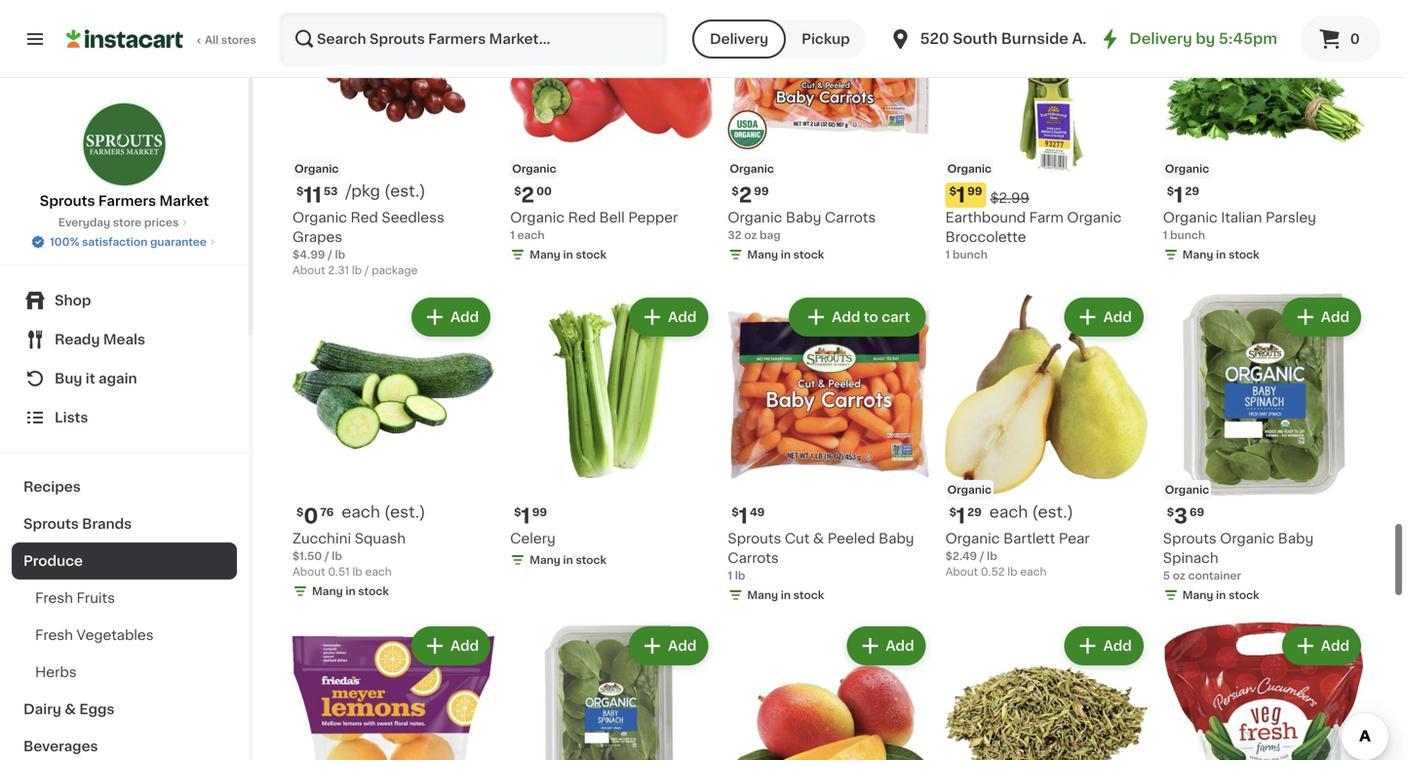 Task type: describe. For each thing, give the bounding box(es) containing it.
$ for $ 1 99 $2.99 earthbound farm organic broccolette 1 bunch
[[950, 186, 957, 196]]

0 button
[[1302, 16, 1382, 62]]

lb right 2.31
[[352, 265, 362, 275]]

$ for $ 1 99
[[514, 507, 522, 518]]

everyday
[[58, 217, 110, 228]]

product group containing 2
[[510, 0, 713, 266]]

organic inside organic baby carrots 32 oz bag
[[728, 211, 783, 224]]

lb inside sprouts cut & peeled baby carrots 1 lb
[[735, 570, 746, 581]]

product group containing 11
[[293, 0, 495, 278]]

$4.99
[[293, 249, 325, 260]]

zucchini
[[293, 532, 351, 545]]

many in stock for sprouts cut & peeled baby carrots
[[748, 590, 825, 601]]

spinach
[[1164, 551, 1219, 565]]

sprouts for sprouts farmers market
[[40, 194, 95, 208]]

lb up 2.31
[[335, 249, 345, 260]]

sprouts farmers market
[[40, 194, 209, 208]]

organic inside organic bartlett pear $2.49 / lb about 0.52 lb each
[[946, 532, 1001, 545]]

99 for 2
[[754, 186, 769, 196]]

$ 2 99
[[732, 185, 769, 205]]

(est.) for 1
[[1033, 504, 1074, 520]]

ready meals
[[55, 333, 145, 346]]

avenue
[[1073, 32, 1129, 46]]

$ 1 99
[[514, 506, 547, 526]]

1 up earthbound
[[957, 185, 966, 205]]

organic inside sprouts organic baby spinach 5 oz container
[[1221, 532, 1275, 545]]

$11.53 per package (estimated) element
[[293, 182, 495, 208]]

fresh fruits link
[[12, 580, 237, 617]]

0.51
[[328, 566, 350, 577]]

in for organic red bell pepper
[[564, 249, 574, 260]]

seedless
[[382, 211, 445, 224]]

many in stock for organic red bell pepper
[[530, 249, 607, 260]]

celery
[[510, 532, 556, 545]]

$ for $ 1 29 each (est.)
[[950, 507, 957, 518]]

/ up 2.31
[[328, 249, 333, 260]]

520 south burnside avenue button
[[890, 12, 1129, 66]]

many in stock for organic italian parsley
[[1183, 249, 1260, 260]]

$ 2 00
[[514, 185, 552, 205]]

$ for $ 1 29
[[1168, 186, 1175, 196]]

organic bartlett pear $2.49 / lb about 0.52 lb each
[[946, 532, 1090, 577]]

0 inside $ 0 76 each (est.)
[[304, 506, 318, 526]]

sprouts farmers market logo image
[[81, 101, 167, 187]]

organic up $2.99 at top
[[948, 163, 992, 174]]

farm
[[1030, 211, 1064, 224]]

(est.) inside $11.53 per package (estimated) element
[[384, 183, 426, 199]]

about inside organic red seedless grapes $4.99 / lb about 2.31 lb / package
[[293, 265, 325, 275]]

49
[[750, 507, 765, 518]]

oz inside sprouts organic baby spinach 5 oz container
[[1174, 570, 1186, 581]]

burnside
[[1002, 32, 1069, 46]]

broccolette
[[946, 230, 1027, 244]]

it
[[86, 372, 95, 385]]

(est.) for 0
[[384, 504, 426, 520]]

peeled
[[828, 532, 876, 545]]

satisfaction
[[82, 237, 148, 247]]

3
[[1175, 506, 1188, 526]]

all stores link
[[66, 12, 258, 66]]

organic inside organic italian parsley 1 bunch
[[1164, 211, 1218, 224]]

$ for $ 0 76 each (est.)
[[297, 507, 304, 518]]

everyday store prices link
[[58, 215, 191, 230]]

sprouts brands link
[[12, 505, 237, 542]]

market
[[159, 194, 209, 208]]

100% satisfaction guarantee
[[50, 237, 207, 247]]

delivery for delivery
[[710, 32, 769, 46]]

zucchini squash $1.50 / lb about 0.51 lb each
[[293, 532, 406, 577]]

0.52
[[981, 566, 1005, 577]]

about inside organic bartlett pear $2.49 / lb about 0.52 lb each
[[946, 566, 979, 577]]

$ for $ 2 99
[[732, 186, 739, 196]]

$1.29 each (estimated) element
[[946, 503, 1148, 529]]

fruits
[[77, 591, 115, 605]]

fresh fruits
[[35, 591, 115, 605]]

53
[[324, 186, 338, 196]]

sprouts farmers market link
[[40, 101, 209, 211]]

dairy & eggs link
[[12, 691, 237, 728]]

69
[[1190, 507, 1205, 518]]

product group containing 3
[[1164, 293, 1366, 607]]

$0.76 each (estimated) element
[[293, 503, 495, 529]]

store
[[113, 217, 142, 228]]

$ 1 49
[[732, 506, 765, 526]]

many in stock down "celery" in the left of the page
[[530, 555, 607, 565]]

add to cart button
[[791, 299, 925, 334]]

cut
[[785, 532, 810, 545]]

bunch inside organic italian parsley 1 bunch
[[1171, 230, 1206, 240]]

south
[[953, 32, 998, 46]]

red for bell
[[569, 211, 596, 224]]

sprouts brands
[[23, 517, 132, 531]]

organic red bell pepper 1 each
[[510, 211, 678, 240]]

bell
[[600, 211, 625, 224]]

organic up $ 1 29 on the top of page
[[1166, 163, 1210, 174]]

baby inside sprouts organic baby spinach 5 oz container
[[1279, 532, 1314, 545]]

produce
[[23, 554, 83, 568]]

pickup
[[802, 32, 850, 46]]

organic up 00
[[512, 163, 557, 174]]

lists
[[55, 411, 88, 424]]

stock for sprouts cut & peeled baby carrots
[[794, 590, 825, 601]]

$2.99
[[991, 191, 1030, 205]]

/ inside organic bartlett pear $2.49 / lb about 0.52 lb each
[[980, 551, 985, 562]]

ready
[[55, 333, 100, 346]]

100%
[[50, 237, 79, 247]]

recipes
[[23, 480, 81, 494]]

add inside button
[[832, 310, 861, 324]]

container
[[1189, 570, 1242, 581]]

delivery by 5:45pm
[[1130, 32, 1278, 46]]

organic inside "$ 1 99 $2.99 earthbound farm organic broccolette 1 bunch"
[[1068, 211, 1122, 224]]

delivery by 5:45pm link
[[1099, 27, 1278, 51]]

organic up $ 1 29 each (est.)
[[948, 484, 992, 495]]

/pkg
[[346, 183, 380, 199]]

again
[[99, 372, 137, 385]]

in for organic italian parsley
[[1217, 249, 1227, 260]]

each inside $ 1 29 each (est.)
[[990, 504, 1029, 520]]

dairy
[[23, 702, 61, 716]]

vegetables
[[77, 628, 154, 642]]

recipes link
[[12, 468, 237, 505]]

package
[[372, 265, 418, 275]]

cart
[[882, 310, 911, 324]]

in for sprouts organic baby spinach
[[1217, 590, 1227, 601]]

fresh vegetables
[[35, 628, 154, 642]]

buy
[[55, 372, 82, 385]]

/ inside zucchini squash $1.50 / lb about 0.51 lb each
[[325, 551, 329, 562]]

$ for $ 11 53
[[297, 186, 304, 196]]

520
[[921, 32, 950, 46]]

ready meals link
[[12, 320, 237, 359]]

prices
[[144, 217, 179, 228]]

99 for earthbound farm organic broccolette
[[968, 186, 983, 196]]

organic up $ 11 53
[[295, 163, 339, 174]]

buy it again
[[55, 372, 137, 385]]

product group containing 0
[[293, 293, 495, 603]]

$1.99 original price: $2.99 element
[[946, 182, 1148, 208]]

shop link
[[12, 281, 237, 320]]

stock for sprouts organic baby spinach
[[1229, 590, 1260, 601]]

organic red seedless grapes $4.99 / lb about 2.31 lb / package
[[293, 211, 445, 275]]



Task type: locate. For each thing, give the bounding box(es) containing it.
sprouts up the spinach
[[1164, 532, 1217, 545]]

0 vertical spatial 29
[[1186, 186, 1200, 196]]

0 horizontal spatial delivery
[[710, 32, 769, 46]]

many in stock for sprouts organic baby spinach
[[1183, 590, 1260, 601]]

520 south burnside avenue
[[921, 32, 1129, 46]]

99 up bag
[[754, 186, 769, 196]]

squash
[[355, 532, 406, 545]]

oz right 32 at the top right of page
[[745, 230, 757, 240]]

to
[[864, 310, 879, 324]]

0 horizontal spatial oz
[[745, 230, 757, 240]]

& left 'eggs' on the left of the page
[[65, 702, 76, 716]]

$ up organic italian parsley 1 bunch at the right of page
[[1168, 186, 1175, 196]]

$ 1 29 each (est.)
[[950, 504, 1074, 526]]

sprouts
[[40, 194, 95, 208], [23, 517, 79, 531], [728, 532, 782, 545], [1164, 532, 1217, 545]]

delivery
[[1130, 32, 1193, 46], [710, 32, 769, 46]]

1 horizontal spatial 29
[[1186, 186, 1200, 196]]

organic up $ 2 99
[[730, 163, 775, 174]]

1 horizontal spatial delivery
[[1130, 32, 1193, 46]]

organic italian parsley 1 bunch
[[1164, 211, 1317, 240]]

0 horizontal spatial 0
[[304, 506, 318, 526]]

service type group
[[693, 20, 866, 59]]

red left bell
[[569, 211, 596, 224]]

each down bartlett
[[1021, 566, 1047, 577]]

organic down $ 1 29 on the top of page
[[1164, 211, 1218, 224]]

all
[[205, 35, 219, 45]]

1 inside sprouts cut & peeled baby carrots 1 lb
[[728, 570, 733, 581]]

99 up "celery" in the left of the page
[[532, 507, 547, 518]]

29 inside $ 1 29 each (est.)
[[968, 507, 982, 518]]

99 for 1
[[532, 507, 547, 518]]

herbs link
[[12, 654, 237, 691]]

sprouts up the everyday in the top of the page
[[40, 194, 95, 208]]

lb right 0.51
[[353, 566, 363, 577]]

29 up organic italian parsley 1 bunch at the right of page
[[1186, 186, 1200, 196]]

$ 3 69
[[1168, 506, 1205, 526]]

each down $ 2 00
[[518, 230, 545, 240]]

1 horizontal spatial baby
[[879, 532, 915, 545]]

lb down the $ 1 49
[[735, 570, 746, 581]]

$ 11 53
[[297, 185, 338, 205]]

0 vertical spatial oz
[[745, 230, 757, 240]]

many for organic red bell pepper
[[530, 249, 561, 260]]

about down $1.50
[[293, 566, 325, 577]]

add to cart
[[832, 310, 911, 324]]

everyday store prices
[[58, 217, 179, 228]]

$ for $ 1 49
[[732, 507, 739, 518]]

1 down the $ 1 49
[[728, 570, 733, 581]]

/ up 0.52 on the right
[[980, 551, 985, 562]]

carrots inside sprouts cut & peeled baby carrots 1 lb
[[728, 551, 779, 565]]

& right cut
[[814, 532, 825, 545]]

dairy & eggs
[[23, 702, 115, 716]]

$1.50
[[293, 551, 322, 562]]

many in stock down container
[[1183, 590, 1260, 601]]

many in stock down sprouts cut & peeled baby carrots 1 lb
[[748, 590, 825, 601]]

2 left 00
[[522, 185, 535, 205]]

1 horizontal spatial red
[[569, 211, 596, 224]]

$ up 32 at the top right of page
[[732, 186, 739, 196]]

99
[[754, 186, 769, 196], [968, 186, 983, 196], [532, 507, 547, 518]]

$ left 76
[[297, 507, 304, 518]]

many for sprouts organic baby spinach
[[1183, 590, 1214, 601]]

2 up 32 at the top right of page
[[739, 185, 753, 205]]

add button
[[414, 299, 489, 334], [631, 299, 707, 334], [1067, 299, 1142, 334], [1285, 299, 1360, 334], [414, 628, 489, 663], [631, 628, 707, 663], [849, 628, 925, 663], [1067, 628, 1142, 663], [1285, 628, 1360, 663]]

bunch down $ 1 29 on the top of page
[[1171, 230, 1206, 240]]

1 vertical spatial 0
[[304, 506, 318, 526]]

$ up earthbound
[[950, 186, 957, 196]]

5
[[1164, 570, 1171, 581]]

1 down $ 1 29 on the top of page
[[1164, 230, 1168, 240]]

lb up 0.52 on the right
[[988, 551, 998, 562]]

many for organic baby carrots
[[748, 249, 779, 260]]

fresh
[[35, 591, 73, 605], [35, 628, 73, 642]]

0 horizontal spatial red
[[351, 211, 378, 224]]

1 horizontal spatial 0
[[1351, 32, 1361, 46]]

/ left package
[[365, 265, 369, 275]]

$ left 69
[[1168, 507, 1175, 518]]

$ inside $ 0 76 each (est.)
[[297, 507, 304, 518]]

in for organic baby carrots
[[781, 249, 791, 260]]

delivery inside delivery button
[[710, 32, 769, 46]]

1 horizontal spatial bunch
[[1171, 230, 1206, 240]]

fresh for fresh vegetables
[[35, 628, 73, 642]]

grapes
[[293, 230, 343, 244]]

$ 1 99 $2.99 earthbound farm organic broccolette 1 bunch
[[946, 185, 1122, 260]]

many down organic italian parsley 1 bunch at the right of page
[[1183, 249, 1214, 260]]

about down $4.99
[[293, 265, 325, 275]]

sprouts inside sprouts cut & peeled baby carrots 1 lb
[[728, 532, 782, 545]]

1 inside organic italian parsley 1 bunch
[[1164, 230, 1168, 240]]

1 vertical spatial bunch
[[953, 249, 988, 260]]

99 inside $ 2 99
[[754, 186, 769, 196]]

all stores
[[205, 35, 256, 45]]

bunch inside "$ 1 99 $2.99 earthbound farm organic broccolette 1 bunch"
[[953, 249, 988, 260]]

stock for organic baby carrots
[[794, 249, 825, 260]]

fresh vegetables link
[[12, 617, 237, 654]]

2.31
[[328, 265, 349, 275]]

sprouts down recipes
[[23, 517, 79, 531]]

(est.) up seedless
[[384, 183, 426, 199]]

$ inside "$ 1 99 $2.99 earthbound farm organic broccolette 1 bunch"
[[950, 186, 957, 196]]

29 inside $ 1 29
[[1186, 186, 1200, 196]]

1 inside $ 1 29 each (est.)
[[957, 506, 966, 526]]

1 red from the left
[[351, 211, 378, 224]]

each inside organic red bell pepper 1 each
[[518, 230, 545, 240]]

$ up "celery" in the left of the page
[[514, 507, 522, 518]]

1 up organic italian parsley 1 bunch at the right of page
[[1175, 185, 1184, 205]]

0 vertical spatial 0
[[1351, 32, 1361, 46]]

oz right 5
[[1174, 570, 1186, 581]]

$ left 49
[[732, 507, 739, 518]]

earthbound
[[946, 211, 1027, 224]]

italian
[[1222, 211, 1263, 224]]

baby inside sprouts cut & peeled baby carrots 1 lb
[[879, 532, 915, 545]]

1 horizontal spatial 2
[[739, 185, 753, 205]]

1 horizontal spatial &
[[814, 532, 825, 545]]

many in stock
[[748, 249, 825, 260], [530, 249, 607, 260], [1183, 249, 1260, 260], [530, 555, 607, 565], [312, 586, 389, 597], [748, 590, 825, 601], [1183, 590, 1260, 601]]

2 inside product group
[[522, 185, 535, 205]]

sprouts for sprouts organic baby spinach 5 oz container
[[1164, 532, 1217, 545]]

2
[[739, 185, 753, 205], [522, 185, 535, 205]]

many down 0.51
[[312, 586, 343, 597]]

1 horizontal spatial 99
[[754, 186, 769, 196]]

1 inside organic red bell pepper 1 each
[[510, 230, 515, 240]]

(est.) up squash
[[384, 504, 426, 520]]

delivery for delivery by 5:45pm
[[1130, 32, 1193, 46]]

fresh up herbs
[[35, 628, 73, 642]]

many down sprouts cut & peeled baby carrots 1 lb
[[748, 590, 779, 601]]

oz inside organic baby carrots 32 oz bag
[[745, 230, 757, 240]]

$ left 00
[[514, 186, 522, 196]]

$ 1 29
[[1168, 185, 1200, 205]]

/
[[328, 249, 333, 260], [365, 265, 369, 275], [325, 551, 329, 562], [980, 551, 985, 562]]

organic up container
[[1221, 532, 1275, 545]]

fresh down the produce
[[35, 591, 73, 605]]

0 horizontal spatial 29
[[968, 507, 982, 518]]

$ inside $ 2 99
[[732, 186, 739, 196]]

00
[[537, 186, 552, 196]]

about down $2.49
[[946, 566, 979, 577]]

29 for $ 1 29 each (est.)
[[968, 507, 982, 518]]

bunch
[[1171, 230, 1206, 240], [953, 249, 988, 260]]

each inside organic bartlett pear $2.49 / lb about 0.52 lb each
[[1021, 566, 1047, 577]]

Search field
[[281, 14, 665, 64]]

$ inside $ 2 00
[[514, 186, 522, 196]]

1 vertical spatial oz
[[1174, 570, 1186, 581]]

delivery inside 'delivery by 5:45pm' link
[[1130, 32, 1193, 46]]

(est.) up pear
[[1033, 504, 1074, 520]]

organic inside organic red seedless grapes $4.99 / lb about 2.31 lb / package
[[293, 211, 347, 224]]

many down organic red bell pepper 1 each
[[530, 249, 561, 260]]

0 vertical spatial &
[[814, 532, 825, 545]]

0 horizontal spatial carrots
[[728, 551, 779, 565]]

sprouts inside sprouts organic baby spinach 5 oz container
[[1164, 532, 1217, 545]]

each inside $ 0 76 each (est.)
[[342, 504, 380, 520]]

29 up $2.49
[[968, 507, 982, 518]]

1 fresh from the top
[[35, 591, 73, 605]]

0 horizontal spatial 2
[[522, 185, 535, 205]]

each up squash
[[342, 504, 380, 520]]

5:45pm
[[1220, 32, 1278, 46]]

1 vertical spatial 29
[[968, 507, 982, 518]]

sprouts for sprouts cut & peeled baby carrots 1 lb
[[728, 532, 782, 545]]

many for sprouts cut & peeled baby carrots
[[748, 590, 779, 601]]

baby inside organic baby carrots 32 oz bag
[[786, 211, 822, 224]]

0 horizontal spatial baby
[[786, 211, 822, 224]]

many down bag
[[748, 249, 779, 260]]

red down /pkg
[[351, 211, 378, 224]]

bartlett
[[1004, 532, 1056, 545]]

1 left 49
[[739, 506, 748, 526]]

product group
[[293, 0, 495, 278], [510, 0, 713, 266], [293, 293, 495, 603], [510, 293, 713, 572], [728, 293, 930, 607], [946, 293, 1148, 580], [1164, 293, 1366, 607], [293, 622, 495, 760], [510, 622, 713, 760], [728, 622, 930, 760], [946, 622, 1148, 760], [1164, 622, 1366, 760]]

(est.) inside $ 1 29 each (est.)
[[1033, 504, 1074, 520]]

$
[[297, 186, 304, 196], [732, 186, 739, 196], [514, 186, 522, 196], [950, 186, 957, 196], [1168, 186, 1175, 196], [297, 507, 304, 518], [732, 507, 739, 518], [514, 507, 522, 518], [950, 507, 957, 518], [1168, 507, 1175, 518]]

eggs
[[79, 702, 115, 716]]

$ inside $ 1 99
[[514, 507, 522, 518]]

organic up 'grapes'
[[293, 211, 347, 224]]

1 vertical spatial &
[[65, 702, 76, 716]]

sprouts for sprouts brands
[[23, 517, 79, 531]]

ready meals button
[[12, 320, 237, 359]]

delivery left pickup button
[[710, 32, 769, 46]]

29
[[1186, 186, 1200, 196], [968, 507, 982, 518]]

32
[[728, 230, 742, 240]]

meals
[[103, 333, 145, 346]]

2 fresh from the top
[[35, 628, 73, 642]]

sprouts organic baby spinach 5 oz container
[[1164, 532, 1314, 581]]

$ inside $ 11 53
[[297, 186, 304, 196]]

1 horizontal spatial carrots
[[825, 211, 876, 224]]

each up bartlett
[[990, 504, 1029, 520]]

1 vertical spatial carrots
[[728, 551, 779, 565]]

buy it again link
[[12, 359, 237, 398]]

99 inside $ 1 99
[[532, 507, 547, 518]]

in
[[781, 249, 791, 260], [564, 249, 574, 260], [1217, 249, 1227, 260], [564, 555, 574, 565], [346, 586, 356, 597], [781, 590, 791, 601], [1217, 590, 1227, 601]]

2 2 from the left
[[522, 185, 535, 205]]

organic baby carrots 32 oz bag
[[728, 211, 876, 240]]

$ inside $ 1 29 each (est.)
[[950, 507, 957, 518]]

0 vertical spatial bunch
[[1171, 230, 1206, 240]]

$ left 53
[[297, 186, 304, 196]]

pepper
[[629, 211, 678, 224]]

1 vertical spatial fresh
[[35, 628, 73, 642]]

2 red from the left
[[569, 211, 596, 224]]

100% satisfaction guarantee button
[[30, 230, 218, 250]]

many in stock down 0.51
[[312, 586, 389, 597]]

/ down zucchini
[[325, 551, 329, 562]]

2 horizontal spatial baby
[[1279, 532, 1314, 545]]

0 vertical spatial fresh
[[35, 591, 73, 605]]

farmers
[[98, 194, 156, 208]]

1 down $ 2 00
[[510, 230, 515, 240]]

0 inside 0 button
[[1351, 32, 1361, 46]]

beverages
[[23, 740, 98, 753]]

many in stock down organic italian parsley 1 bunch at the right of page
[[1183, 249, 1260, 260]]

sprouts down the $ 1 49
[[728, 532, 782, 545]]

stock for organic red bell pepper
[[576, 249, 607, 260]]

many in stock for organic baby carrots
[[748, 249, 825, 260]]

each inside zucchini squash $1.50 / lb about 0.51 lb each
[[365, 566, 392, 577]]

red for seedless
[[351, 211, 378, 224]]

99 up earthbound
[[968, 186, 983, 196]]

organic down $ 2 00
[[510, 211, 565, 224]]

lb up 0.51
[[332, 551, 342, 562]]

1 down broccolette
[[946, 249, 951, 260]]

$ inside the $ 1 49
[[732, 507, 739, 518]]

0 horizontal spatial bunch
[[953, 249, 988, 260]]

/pkg (est.)
[[346, 183, 426, 199]]

in for sprouts cut & peeled baby carrots
[[781, 590, 791, 601]]

each
[[518, 230, 545, 240], [342, 504, 380, 520], [990, 504, 1029, 520], [365, 566, 392, 577], [1021, 566, 1047, 577]]

$ for $ 2 00
[[514, 186, 522, 196]]

many down container
[[1183, 590, 1214, 601]]

stock
[[794, 249, 825, 260], [576, 249, 607, 260], [1229, 249, 1260, 260], [576, 555, 607, 565], [358, 586, 389, 597], [794, 590, 825, 601], [1229, 590, 1260, 601]]

99 inside "$ 1 99 $2.99 earthbound farm organic broccolette 1 bunch"
[[968, 186, 983, 196]]

29 for $ 1 29
[[1186, 186, 1200, 196]]

organic right farm at the top of page
[[1068, 211, 1122, 224]]

1 horizontal spatial oz
[[1174, 570, 1186, 581]]

instacart logo image
[[66, 27, 183, 51]]

1 up "celery" in the left of the page
[[522, 506, 531, 526]]

about inside zucchini squash $1.50 / lb about 0.51 lb each
[[293, 566, 325, 577]]

$ up $2.49
[[950, 507, 957, 518]]

1 up $2.49
[[957, 506, 966, 526]]

by
[[1197, 32, 1216, 46]]

$ for $ 3 69
[[1168, 507, 1175, 518]]

delivery left the by
[[1130, 32, 1193, 46]]

1 2 from the left
[[739, 185, 753, 205]]

produce link
[[12, 542, 237, 580]]

organic inside organic red bell pepper 1 each
[[510, 211, 565, 224]]

None search field
[[279, 12, 667, 66]]

organic down $ 2 99
[[728, 211, 783, 224]]

&
[[814, 532, 825, 545], [65, 702, 76, 716]]

$ 0 76 each (est.)
[[297, 504, 426, 526]]

bag
[[760, 230, 781, 240]]

carrots inside organic baby carrots 32 oz bag
[[825, 211, 876, 224]]

many down "celery" in the left of the page
[[530, 555, 561, 565]]

organic up 69
[[1166, 484, 1210, 495]]

stock for organic italian parsley
[[1229, 249, 1260, 260]]

red inside organic red seedless grapes $4.99 / lb about 2.31 lb / package
[[351, 211, 378, 224]]

pear
[[1059, 532, 1090, 545]]

item badge image
[[728, 110, 767, 149]]

0 horizontal spatial 99
[[532, 507, 547, 518]]

parsley
[[1266, 211, 1317, 224]]

many for organic italian parsley
[[1183, 249, 1214, 260]]

& inside sprouts cut & peeled baby carrots 1 lb
[[814, 532, 825, 545]]

fresh for fresh fruits
[[35, 591, 73, 605]]

organic up $2.49
[[946, 532, 1001, 545]]

delivery button
[[693, 20, 787, 59]]

(est.) inside $ 0 76 each (est.)
[[384, 504, 426, 520]]

add
[[451, 310, 479, 324], [669, 310, 697, 324], [832, 310, 861, 324], [1104, 310, 1133, 324], [1322, 310, 1350, 324], [451, 639, 479, 653], [669, 639, 697, 653], [886, 639, 915, 653], [1104, 639, 1133, 653], [1322, 639, 1350, 653]]

2 for organic baby carrots
[[739, 185, 753, 205]]

bunch down broccolette
[[953, 249, 988, 260]]

many in stock down organic red bell pepper 1 each
[[530, 249, 607, 260]]

lists link
[[12, 398, 237, 437]]

2 for organic red bell pepper
[[522, 185, 535, 205]]

0 horizontal spatial &
[[65, 702, 76, 716]]

each down squash
[[365, 566, 392, 577]]

$ inside $ 1 29
[[1168, 186, 1175, 196]]

red inside organic red bell pepper 1 each
[[569, 211, 596, 224]]

$ inside $ 3 69
[[1168, 507, 1175, 518]]

lb right 0.52 on the right
[[1008, 566, 1018, 577]]

0 vertical spatial carrots
[[825, 211, 876, 224]]

many in stock down bag
[[748, 249, 825, 260]]

2 horizontal spatial 99
[[968, 186, 983, 196]]



Task type: vqa. For each thing, say whether or not it's contained in the screenshot.
$ 2 79
no



